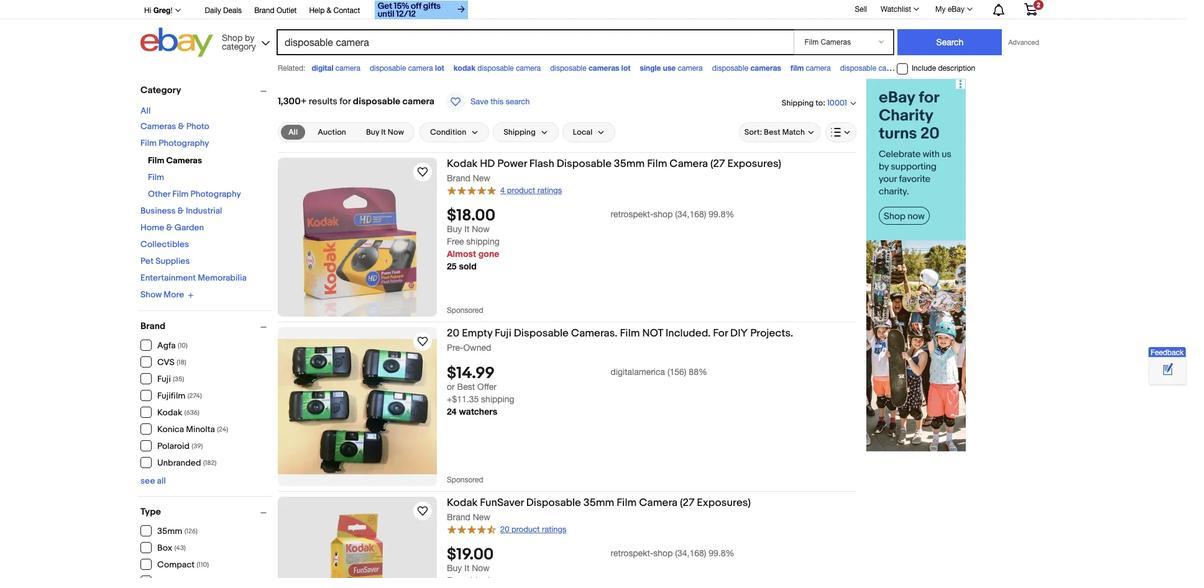 Task type: describe. For each thing, give the bounding box(es) containing it.
my ebay link
[[929, 2, 979, 17]]

none submit inside shop by category banner
[[898, 29, 1003, 55]]

35mm inside kodak funsaver disposable 35mm film camera (27 exposures) brand new
[[584, 497, 615, 510]]

20 empty fuji disposable cameras. film not included. for diy projects. pre-owned
[[447, 328, 794, 353]]

unbranded
[[157, 458, 201, 469]]

(34,168) for retrospekt-shop (34,168) 99.8% buy it now
[[675, 549, 707, 559]]

cameras inside film cameras film other film photography
[[166, 155, 202, 166]]

camera inside disposable camera bulk
[[879, 64, 904, 73]]

retrospekt- for retrospekt-shop (34,168) 99.8% buy it now free shipping almost gone 25 sold
[[611, 209, 654, 219]]

box (43)
[[157, 543, 186, 554]]

exposures) inside kodak funsaver disposable 35mm film camera (27 exposures) brand new
[[697, 497, 751, 510]]

listing options selector. list view selected. image
[[831, 127, 851, 137]]

photography inside film cameras film other film photography
[[191, 189, 241, 200]]

camera inside digital camera
[[336, 64, 361, 73]]

daily
[[205, 6, 221, 15]]

konica
[[157, 425, 184, 435]]

kodak hd power flash disposable 35mm film camera (27 exposures) image
[[278, 158, 437, 317]]

supplies
[[156, 256, 190, 267]]

home
[[141, 223, 164, 233]]

0 vertical spatial cameras
[[141, 121, 176, 132]]

(39)
[[192, 443, 203, 451]]

used disposable
[[930, 63, 988, 73]]

digital camera
[[312, 63, 361, 73]]

minolta
[[186, 425, 215, 435]]

entertainment memorabilia link
[[141, 273, 247, 284]]

greg
[[153, 6, 171, 15]]

camera inside kodak disposable camera
[[516, 64, 541, 73]]

for
[[713, 328, 728, 340]]

match
[[783, 127, 805, 137]]

business
[[141, 206, 176, 216]]

& for photo
[[178, 121, 184, 132]]

kodak hd power flash disposable 35mm film camera (27 exposures) heading
[[447, 158, 782, 170]]

offer
[[477, 382, 497, 392]]

show more button
[[141, 290, 194, 301]]

use
[[663, 63, 676, 73]]

category
[[141, 85, 181, 96]]

ratings for $18.00
[[538, 186, 562, 195]]

memorabilia
[[198, 273, 247, 284]]

+$11.35
[[447, 395, 479, 405]]

photo
[[186, 121, 209, 132]]

gone
[[479, 248, 499, 259]]

20 for product
[[501, 525, 509, 535]]

used
[[930, 63, 948, 73]]

kodak for $18.00
[[447, 158, 478, 170]]

brand inside kodak hd power flash disposable 35mm film camera (27 exposures) brand new
[[447, 173, 471, 183]]

save this search button
[[442, 91, 534, 113]]

local
[[573, 127, 593, 137]]

cameras & photo
[[141, 121, 209, 132]]

konica minolta (24)
[[157, 425, 228, 435]]

unbranded (182)
[[157, 458, 217, 469]]

$18.00
[[447, 206, 496, 225]]

save
[[471, 97, 489, 106]]

type
[[141, 506, 161, 518]]

fujifilm
[[157, 391, 185, 402]]

shop for retrospekt-shop (34,168) 99.8% buy it now
[[654, 549, 673, 559]]

buy it now
[[366, 127, 404, 137]]

shipping for shipping to : 10001
[[782, 98, 814, 108]]

shop by category
[[222, 33, 256, 51]]

99.8% for retrospekt-shop (34,168) 99.8% buy it now free shipping almost gone 25 sold
[[709, 209, 735, 219]]

diy
[[731, 328, 748, 340]]

99.8% for retrospekt-shop (34,168) 99.8% buy it now
[[709, 549, 735, 559]]

fujifilm (274)
[[157, 391, 202, 402]]

polaroid
[[157, 441, 190, 452]]

auction link
[[310, 125, 354, 140]]

disposable cameras
[[712, 63, 782, 73]]

entertainment
[[141, 273, 196, 284]]

disposable cameras lot
[[550, 63, 631, 73]]

cameras.
[[571, 328, 618, 340]]

(27 inside kodak hd power flash disposable 35mm film camera (27 exposures) brand new
[[711, 158, 725, 170]]

(43)
[[174, 545, 186, 553]]

compact (110)
[[157, 560, 209, 571]]

cameras & photo link
[[141, 121, 209, 132]]

get an extra 15% off image
[[375, 1, 468, 19]]

watch 20 empty fuji disposable cameras. film not included. for diy projects. image
[[415, 334, 430, 349]]

new inside kodak funsaver disposable 35mm film camera (27 exposures) brand new
[[473, 513, 491, 523]]

4
[[501, 186, 505, 195]]

$19.00
[[447, 546, 494, 565]]

other
[[148, 189, 170, 200]]

!
[[171, 6, 173, 15]]

digital
[[312, 63, 334, 73]]

disposable inside disposable camera bulk
[[840, 64, 877, 73]]

(27 inside kodak funsaver disposable 35mm film camera (27 exposures) brand new
[[680, 497, 695, 510]]

compact
[[157, 560, 195, 571]]

film link
[[148, 172, 164, 183]]

kodak hd power flash disposable 35mm film camera (27 exposures) link
[[447, 158, 857, 173]]

(35)
[[173, 376, 184, 384]]

disposable right for
[[353, 96, 401, 108]]

digitalamerica
[[611, 368, 665, 378]]

product for $18.00
[[507, 186, 535, 195]]

disposable inside "disposable cameras lot"
[[550, 64, 587, 73]]

category button
[[141, 85, 272, 96]]

film inside kodak hd power flash disposable 35mm film camera (27 exposures) brand new
[[647, 158, 667, 170]]

fuji (35)
[[157, 374, 184, 385]]

industrial
[[186, 206, 222, 216]]

buy it now link
[[359, 125, 412, 140]]

All selected text field
[[288, 127, 298, 138]]

Search for anything text field
[[279, 30, 792, 54]]

kodak funsaver disposable 35mm film camera (27 exposures) link
[[447, 497, 857, 512]]

advanced link
[[1003, 30, 1046, 55]]

(182)
[[203, 459, 217, 468]]

& for contact
[[327, 6, 331, 15]]

kodak for $19.00
[[447, 497, 478, 510]]

help & contact
[[309, 6, 360, 15]]

all inside "link"
[[288, 127, 298, 137]]

lot for camera
[[435, 63, 444, 73]]

now for retrospekt-shop (34,168) 99.8% buy it now free shipping almost gone 25 sold
[[472, 224, 490, 234]]

buy for retrospekt-shop (34,168) 99.8% buy it now free shipping almost gone 25 sold
[[447, 224, 462, 234]]

collectibles
[[141, 239, 189, 250]]

feedback
[[1151, 349, 1184, 357]]

10001
[[827, 98, 847, 108]]

shipping to : 10001
[[782, 98, 847, 108]]

include
[[912, 64, 936, 73]]

business & industrial home & garden collectibles pet supplies entertainment memorabilia
[[141, 206, 247, 284]]

help
[[309, 6, 325, 15]]

sold
[[459, 261, 477, 271]]

ratings for $19.00
[[542, 525, 567, 535]]

shop by category button
[[216, 28, 272, 54]]



Task type: locate. For each thing, give the bounding box(es) containing it.
35mm (126)
[[157, 527, 198, 537]]

retrospekt- inside retrospekt-shop (34,168) 99.8% buy it now free shipping almost gone 25 sold
[[611, 209, 654, 219]]

camera left kodak
[[408, 64, 433, 73]]

kodak funsaver disposable 35mm film camera (27 exposures) heading
[[447, 497, 751, 510]]

best
[[764, 127, 781, 137], [457, 382, 475, 392]]

0 vertical spatial it
[[381, 127, 386, 137]]

cameras for disposable cameras
[[751, 63, 782, 73]]

lot left single
[[622, 63, 631, 73]]

kodak hd power flash disposable 35mm film camera (27 exposures) brand new
[[447, 158, 782, 183]]

0 vertical spatial (34,168)
[[675, 209, 707, 219]]

20 down funsaver
[[501, 525, 509, 535]]

include description
[[912, 64, 976, 73]]

fuji right empty
[[495, 328, 512, 340]]

0 vertical spatial disposable
[[557, 158, 612, 170]]

1 vertical spatial ratings
[[542, 525, 567, 535]]

(27
[[711, 158, 725, 170], [680, 497, 695, 510]]

shop down the kodak funsaver disposable 35mm film camera (27 exposures) link
[[654, 549, 673, 559]]

1 vertical spatial product
[[512, 525, 540, 535]]

flash
[[530, 158, 555, 170]]

disposable inside the disposable camera lot
[[370, 64, 406, 73]]

1 99.8% from the top
[[709, 209, 735, 219]]

kodak left "hd"
[[447, 158, 478, 170]]

kodak left funsaver
[[447, 497, 478, 510]]

1,300
[[278, 96, 301, 108]]

2 vertical spatial kodak
[[447, 497, 478, 510]]

agfa
[[157, 341, 176, 351]]

camera
[[670, 158, 708, 170], [639, 497, 678, 510]]

results
[[309, 96, 338, 108]]

camera inside single use camera
[[678, 64, 703, 73]]

disposable inside kodak hd power flash disposable 35mm film camera (27 exposures) brand new
[[557, 158, 612, 170]]

35mm inside kodak hd power flash disposable 35mm film camera (27 exposures) brand new
[[614, 158, 645, 170]]

1 horizontal spatial lot
[[622, 63, 631, 73]]

35mm up box (43)
[[157, 527, 182, 537]]

shipping for shipping
[[504, 127, 536, 137]]

1 vertical spatial shipping
[[504, 127, 536, 137]]

retrospekt- inside 'retrospekt-shop (34,168) 99.8% buy it now'
[[611, 549, 654, 559]]

pre-
[[447, 343, 463, 353]]

photography down cameras & photo
[[159, 138, 209, 149]]

it down 20 product ratings link
[[465, 564, 470, 574]]

0 horizontal spatial shipping
[[504, 127, 536, 137]]

1 lot from the left
[[435, 63, 444, 73]]

2 (34,168) from the top
[[675, 549, 707, 559]]

0 horizontal spatial (27
[[680, 497, 695, 510]]

new
[[473, 173, 491, 183], [473, 513, 491, 523]]

sort:
[[745, 127, 762, 137]]

disposable inside disposable cameras
[[712, 64, 749, 73]]

disposable inside kodak funsaver disposable 35mm film camera (27 exposures) brand new
[[526, 497, 581, 510]]

1 horizontal spatial shipping
[[782, 98, 814, 108]]

hd
[[480, 158, 495, 170]]

20 inside 20 empty fuji disposable cameras. film not included. for diy projects. pre-owned
[[447, 328, 460, 340]]

0 vertical spatial new
[[473, 173, 491, 183]]

0 vertical spatial 20
[[447, 328, 460, 340]]

brand up "agfa"
[[141, 321, 166, 332]]

& right home
[[166, 223, 173, 233]]

1 vertical spatial 20
[[501, 525, 509, 535]]

:
[[823, 98, 826, 108]]

disposable up 10001
[[840, 64, 877, 73]]

disposable inside 20 empty fuji disposable cameras. film not included. for diy projects. pre-owned
[[514, 328, 569, 340]]

related:
[[278, 64, 306, 73]]

almost
[[447, 248, 476, 259]]

shop for retrospekt-shop (34,168) 99.8% buy it now free shipping almost gone 25 sold
[[654, 209, 673, 219]]

shipping inside retrospekt-shop (34,168) 99.8% buy it now free shipping almost gone 25 sold
[[467, 237, 500, 247]]

0 vertical spatial fuji
[[495, 328, 512, 340]]

camera left bulk
[[879, 64, 904, 73]]

& left photo
[[178, 121, 184, 132]]

brand inside account navigation
[[254, 6, 275, 15]]

1 vertical spatial 99.8%
[[709, 549, 735, 559]]

brand right watch kodak funsaver disposable 35mm film camera (27 exposures) icon
[[447, 513, 471, 523]]

disposable up 1,300 + results for disposable camera
[[370, 64, 406, 73]]

disposable down local
[[557, 158, 612, 170]]

outlet
[[277, 6, 297, 15]]

1 vertical spatial kodak
[[157, 408, 182, 418]]

0 horizontal spatial all link
[[141, 106, 151, 116]]

0 horizontal spatial cameras
[[589, 63, 620, 73]]

shop down kodak hd power flash disposable 35mm film camera (27 exposures) link
[[654, 209, 673, 219]]

1 vertical spatial buy
[[447, 224, 462, 234]]

1 horizontal spatial 20
[[501, 525, 509, 535]]

auction
[[318, 127, 346, 137]]

it up almost
[[465, 224, 470, 234]]

film inside 20 empty fuji disposable cameras. film not included. for diy projects. pre-owned
[[620, 328, 640, 340]]

1 vertical spatial shipping
[[481, 395, 515, 405]]

2 new from the top
[[473, 513, 491, 523]]

(24)
[[217, 426, 228, 434]]

disposable camera bulk
[[840, 63, 921, 73]]

camera inside kodak hd power flash disposable 35mm film camera (27 exposures) brand new
[[670, 158, 708, 170]]

fuji left '(35)'
[[157, 374, 171, 385]]

0 vertical spatial best
[[764, 127, 781, 137]]

exposures) inside kodak hd power flash disposable 35mm film camera (27 exposures) brand new
[[728, 158, 782, 170]]

retrospekt- down the kodak funsaver disposable 35mm film camera (27 exposures) link
[[611, 549, 654, 559]]

shipping inside dropdown button
[[504, 127, 536, 137]]

kodak funsaver disposable 35mm film camera (27 exposures) brand new
[[447, 497, 751, 523]]

99.8% inside retrospekt-shop (34,168) 99.8% buy it now free shipping almost gone 25 sold
[[709, 209, 735, 219]]

main content containing $18.00
[[278, 79, 857, 579]]

show
[[141, 290, 162, 300]]

contact
[[334, 6, 360, 15]]

& up 'garden'
[[178, 206, 184, 216]]

& inside account navigation
[[327, 6, 331, 15]]

(34,168) inside retrospekt-shop (34,168) 99.8% buy it now free shipping almost gone 25 sold
[[675, 209, 707, 219]]

2 cameras from the left
[[751, 63, 782, 73]]

disposable left 'cameras.'
[[514, 328, 569, 340]]

disposable right single use camera
[[712, 64, 749, 73]]

box
[[157, 543, 172, 554]]

brand left outlet
[[254, 6, 275, 15]]

& right help
[[327, 6, 331, 15]]

disposable right 'used'
[[950, 64, 986, 73]]

1 retrospekt- from the top
[[611, 209, 654, 219]]

0 vertical spatial shop
[[654, 209, 673, 219]]

0 vertical spatial retrospekt-
[[611, 209, 654, 219]]

garden
[[175, 223, 204, 233]]

see all button
[[141, 476, 166, 487]]

1 vertical spatial (27
[[680, 497, 695, 510]]

1 new from the top
[[473, 173, 491, 183]]

shipping inside "shipping to : 10001"
[[782, 98, 814, 108]]

1 vertical spatial 35mm
[[584, 497, 615, 510]]

brand inside kodak funsaver disposable 35mm film camera (27 exposures) brand new
[[447, 513, 471, 523]]

25
[[447, 261, 457, 271]]

35mm up 'retrospekt-shop (34,168) 99.8% buy it now'
[[584, 497, 615, 510]]

it for retrospekt-shop (34,168) 99.8% buy it now
[[465, 564, 470, 574]]

main content
[[278, 79, 857, 579]]

20 product ratings
[[501, 525, 567, 535]]

brand
[[254, 6, 275, 15], [447, 173, 471, 183], [141, 321, 166, 332], [447, 513, 471, 523]]

0 vertical spatial 35mm
[[614, 158, 645, 170]]

shop by category banner
[[137, 0, 1047, 60]]

1 horizontal spatial cameras
[[751, 63, 782, 73]]

buy inside 'retrospekt-shop (34,168) 99.8% buy it now'
[[447, 564, 462, 574]]

photography up industrial
[[191, 189, 241, 200]]

new down funsaver
[[473, 513, 491, 523]]

it
[[381, 127, 386, 137], [465, 224, 470, 234], [465, 564, 470, 574]]

0 vertical spatial camera
[[670, 158, 708, 170]]

0 vertical spatial ratings
[[538, 186, 562, 195]]

camera inside film camera
[[806, 64, 831, 73]]

kodak inside kodak funsaver disposable 35mm film camera (27 exposures) brand new
[[447, 497, 478, 510]]

business & industrial link
[[141, 206, 222, 216]]

35mm down local "dropdown button"
[[614, 158, 645, 170]]

owned
[[463, 343, 491, 353]]

0 vertical spatial all
[[141, 106, 151, 116]]

kodak up konica
[[157, 408, 182, 418]]

2 vertical spatial 35mm
[[157, 527, 182, 537]]

0 horizontal spatial all
[[141, 106, 151, 116]]

now inside buy it now link
[[388, 127, 404, 137]]

sell link
[[850, 5, 873, 13]]

2 retrospekt- from the top
[[611, 549, 654, 559]]

cameras up film photography link
[[141, 121, 176, 132]]

99.8% inside 'retrospekt-shop (34,168) 99.8% buy it now'
[[709, 549, 735, 559]]

advanced
[[1009, 39, 1040, 46]]

watchlist link
[[874, 2, 925, 17]]

1 horizontal spatial fuji
[[495, 328, 512, 340]]

2 vertical spatial buy
[[447, 564, 462, 574]]

2 vertical spatial it
[[465, 564, 470, 574]]

0 vertical spatial shipping
[[467, 237, 500, 247]]

account navigation
[[137, 0, 1047, 21]]

1 vertical spatial cameras
[[166, 155, 202, 166]]

buy inside retrospekt-shop (34,168) 99.8% buy it now free shipping almost gone 25 sold
[[447, 224, 462, 234]]

0 horizontal spatial 20
[[447, 328, 460, 340]]

now down 20 product ratings link
[[472, 564, 490, 574]]

sort: best match button
[[739, 122, 821, 142]]

watch kodak hd power flash disposable 35mm film camera (27 exposures) image
[[415, 165, 430, 180]]

(34,168) for retrospekt-shop (34,168) 99.8% buy it now free shipping almost gone 25 sold
[[675, 209, 707, 219]]

polaroid (39)
[[157, 441, 203, 452]]

all link down 1,300
[[281, 125, 305, 140]]

0 horizontal spatial fuji
[[157, 374, 171, 385]]

watch kodak funsaver disposable 35mm film camera (27 exposures) image
[[415, 504, 430, 519]]

kodak
[[447, 158, 478, 170], [157, 408, 182, 418], [447, 497, 478, 510]]

film inside kodak funsaver disposable 35mm film camera (27 exposures) brand new
[[617, 497, 637, 510]]

1 horizontal spatial best
[[764, 127, 781, 137]]

0 vertical spatial exposures)
[[728, 158, 782, 170]]

1 shop from the top
[[654, 209, 673, 219]]

shipping down offer
[[481, 395, 515, 405]]

kodak disposable camera
[[454, 63, 541, 73]]

best inside sort: best match dropdown button
[[764, 127, 781, 137]]

1 horizontal spatial all
[[288, 127, 298, 137]]

ratings inside 20 product ratings link
[[542, 525, 567, 535]]

now inside retrospekt-shop (34,168) 99.8% buy it now free shipping almost gone 25 sold
[[472, 224, 490, 234]]

1 vertical spatial exposures)
[[697, 497, 751, 510]]

shop inside retrospekt-shop (34,168) 99.8% buy it now free shipping almost gone 25 sold
[[654, 209, 673, 219]]

shipping down search
[[504, 127, 536, 137]]

ratings down flash on the top
[[538, 186, 562, 195]]

35mm
[[614, 158, 645, 170], [584, 497, 615, 510], [157, 527, 182, 537]]

ratings inside 4 product ratings link
[[538, 186, 562, 195]]

lot for cameras
[[622, 63, 631, 73]]

cameras left the film
[[751, 63, 782, 73]]

see
[[141, 476, 155, 487]]

cameras for disposable cameras lot
[[589, 63, 620, 73]]

20 empty fuji disposable cameras. film not included. for diy projects. heading
[[447, 328, 794, 340]]

disposable
[[370, 64, 406, 73], [478, 64, 514, 73], [550, 64, 587, 73], [712, 64, 749, 73], [840, 64, 877, 73], [950, 64, 986, 73], [353, 96, 401, 108]]

0 horizontal spatial best
[[457, 382, 475, 392]]

1 vertical spatial best
[[457, 382, 475, 392]]

disposable up 20 product ratings
[[526, 497, 581, 510]]

shop inside 'retrospekt-shop (34,168) 99.8% buy it now'
[[654, 549, 673, 559]]

funsaver
[[480, 497, 524, 510]]

kodak funsaver disposable 35mm film camera (27 exposures) image
[[278, 497, 437, 579]]

fuji inside 20 empty fuji disposable cameras. film not included. for diy projects. pre-owned
[[495, 328, 512, 340]]

1 vertical spatial it
[[465, 224, 470, 234]]

film cameras film other film photography
[[148, 155, 241, 200]]

1 horizontal spatial (27
[[711, 158, 725, 170]]

camera inside kodak funsaver disposable 35mm film camera (27 exposures) brand new
[[639, 497, 678, 510]]

shipping
[[782, 98, 814, 108], [504, 127, 536, 137]]

daily deals link
[[205, 4, 242, 18]]

&
[[327, 6, 331, 15], [178, 121, 184, 132], [178, 206, 184, 216], [166, 223, 173, 233]]

retrospekt- for retrospekt-shop (34,168) 99.8% buy it now
[[611, 549, 654, 559]]

2 vertical spatial disposable
[[526, 497, 581, 510]]

20 up pre-
[[447, 328, 460, 340]]

0 vertical spatial photography
[[159, 138, 209, 149]]

by
[[245, 33, 255, 43]]

1 vertical spatial now
[[472, 224, 490, 234]]

camera right the film
[[806, 64, 831, 73]]

lot left kodak
[[435, 63, 444, 73]]

product right 4
[[507, 186, 535, 195]]

camera down search for anything text box
[[516, 64, 541, 73]]

disposable down search for anything text box
[[550, 64, 587, 73]]

1 vertical spatial all link
[[281, 125, 305, 140]]

1 vertical spatial disposable
[[514, 328, 569, 340]]

0 vertical spatial kodak
[[447, 158, 478, 170]]

best inside digitalamerica (156) 88% or best offer +$11.35 shipping 24 watchers
[[457, 382, 475, 392]]

new down "hd"
[[473, 173, 491, 183]]

show more
[[141, 290, 184, 300]]

camera down the disposable camera lot
[[403, 96, 435, 108]]

2 shop from the top
[[654, 549, 673, 559]]

shipping left to
[[782, 98, 814, 108]]

2 link
[[1017, 0, 1045, 18]]

disposable inside kodak disposable camera
[[478, 64, 514, 73]]

1 cameras from the left
[[589, 63, 620, 73]]

99.8%
[[709, 209, 735, 219], [709, 549, 735, 559]]

0 vertical spatial shipping
[[782, 98, 814, 108]]

watchers
[[459, 407, 498, 417]]

now up gone
[[472, 224, 490, 234]]

kodak (636)
[[157, 408, 199, 418]]

retrospekt- down kodak hd power flash disposable 35mm film camera (27 exposures) brand new
[[611, 209, 654, 219]]

brand outlet
[[254, 6, 297, 15]]

new inside kodak hd power flash disposable 35mm film camera (27 exposures) brand new
[[473, 173, 491, 183]]

1 horizontal spatial all link
[[281, 125, 305, 140]]

best right sort: on the top of the page
[[764, 127, 781, 137]]

now inside 'retrospekt-shop (34,168) 99.8% buy it now'
[[472, 564, 490, 574]]

cameras down film photography link
[[166, 155, 202, 166]]

now down 1,300 + results for disposable camera
[[388, 127, 404, 137]]

0 vertical spatial product
[[507, 186, 535, 195]]

brand right watch kodak hd power flash disposable 35mm film camera (27 exposures) icon
[[447, 173, 471, 183]]

0 vertical spatial now
[[388, 127, 404, 137]]

free
[[447, 237, 464, 247]]

1 vertical spatial camera
[[639, 497, 678, 510]]

ratings up 'retrospekt-shop (34,168) 99.8% buy it now'
[[542, 525, 567, 535]]

0 vertical spatial (27
[[711, 158, 725, 170]]

it down 1,300 + results for disposable camera
[[381, 127, 386, 137]]

0 vertical spatial 99.8%
[[709, 209, 735, 219]]

camera inside the disposable camera lot
[[408, 64, 433, 73]]

to
[[816, 98, 823, 108]]

0 vertical spatial buy
[[366, 127, 379, 137]]

camera right 'use'
[[678, 64, 703, 73]]

2 99.8% from the top
[[709, 549, 735, 559]]

disposable right kodak
[[478, 64, 514, 73]]

best up +$11.35
[[457, 382, 475, 392]]

2 lot from the left
[[622, 63, 631, 73]]

disposable inside used disposable
[[950, 64, 986, 73]]

1 vertical spatial new
[[473, 513, 491, 523]]

(274)
[[188, 392, 202, 400]]

20 product ratings link
[[447, 524, 567, 535]]

all down 1,300
[[288, 127, 298, 137]]

1 vertical spatial all
[[288, 127, 298, 137]]

cameras down shop by category banner
[[589, 63, 620, 73]]

all link down category
[[141, 106, 151, 116]]

it inside 'retrospekt-shop (34,168) 99.8% buy it now'
[[465, 564, 470, 574]]

buy
[[366, 127, 379, 137], [447, 224, 462, 234], [447, 564, 462, 574]]

product down funsaver
[[512, 525, 540, 535]]

shipping up gone
[[467, 237, 500, 247]]

now for retrospekt-shop (34,168) 99.8% buy it now
[[472, 564, 490, 574]]

product for $19.00
[[512, 525, 540, 535]]

pet supplies link
[[141, 256, 190, 267]]

advertisement region
[[867, 79, 966, 452]]

film photography link
[[141, 138, 209, 149]]

20 for empty
[[447, 328, 460, 340]]

kodak inside kodak hd power flash disposable 35mm film camera (27 exposures) brand new
[[447, 158, 478, 170]]

power
[[498, 158, 527, 170]]

buy for retrospekt-shop (34,168) 99.8% buy it now
[[447, 564, 462, 574]]

+
[[301, 96, 307, 108]]

1 vertical spatial shop
[[654, 549, 673, 559]]

1 (34,168) from the top
[[675, 209, 707, 219]]

(126)
[[184, 528, 198, 536]]

None submit
[[898, 29, 1003, 55]]

single use camera
[[640, 63, 703, 73]]

condition
[[430, 127, 466, 137]]

retrospekt-
[[611, 209, 654, 219], [611, 549, 654, 559]]

(156)
[[668, 368, 687, 378]]

shipping inside digitalamerica (156) 88% or best offer +$11.35 shipping 24 watchers
[[481, 395, 515, 405]]

& for industrial
[[178, 206, 184, 216]]

condition button
[[420, 122, 489, 142]]

all down category
[[141, 106, 151, 116]]

camera right digital
[[336, 64, 361, 73]]

it inside retrospekt-shop (34,168) 99.8% buy it now free shipping almost gone 25 sold
[[465, 224, 470, 234]]

24
[[447, 407, 457, 417]]

buy inside buy it now link
[[366, 127, 379, 137]]

2 vertical spatial now
[[472, 564, 490, 574]]

this
[[491, 97, 504, 106]]

1 vertical spatial fuji
[[157, 374, 171, 385]]

20 empty fuji disposable cameras. film not included. for diy projects. image
[[278, 340, 437, 475]]

0 vertical spatial all link
[[141, 106, 151, 116]]

1 vertical spatial retrospekt-
[[611, 549, 654, 559]]

1 vertical spatial (34,168)
[[675, 549, 707, 559]]

1 vertical spatial photography
[[191, 189, 241, 200]]

it for retrospekt-shop (34,168) 99.8% buy it now free shipping almost gone 25 sold
[[465, 224, 470, 234]]

0 horizontal spatial lot
[[435, 63, 444, 73]]

(34,168) inside 'retrospekt-shop (34,168) 99.8% buy it now'
[[675, 549, 707, 559]]



Task type: vqa. For each thing, say whether or not it's contained in the screenshot.
the right Paying
no



